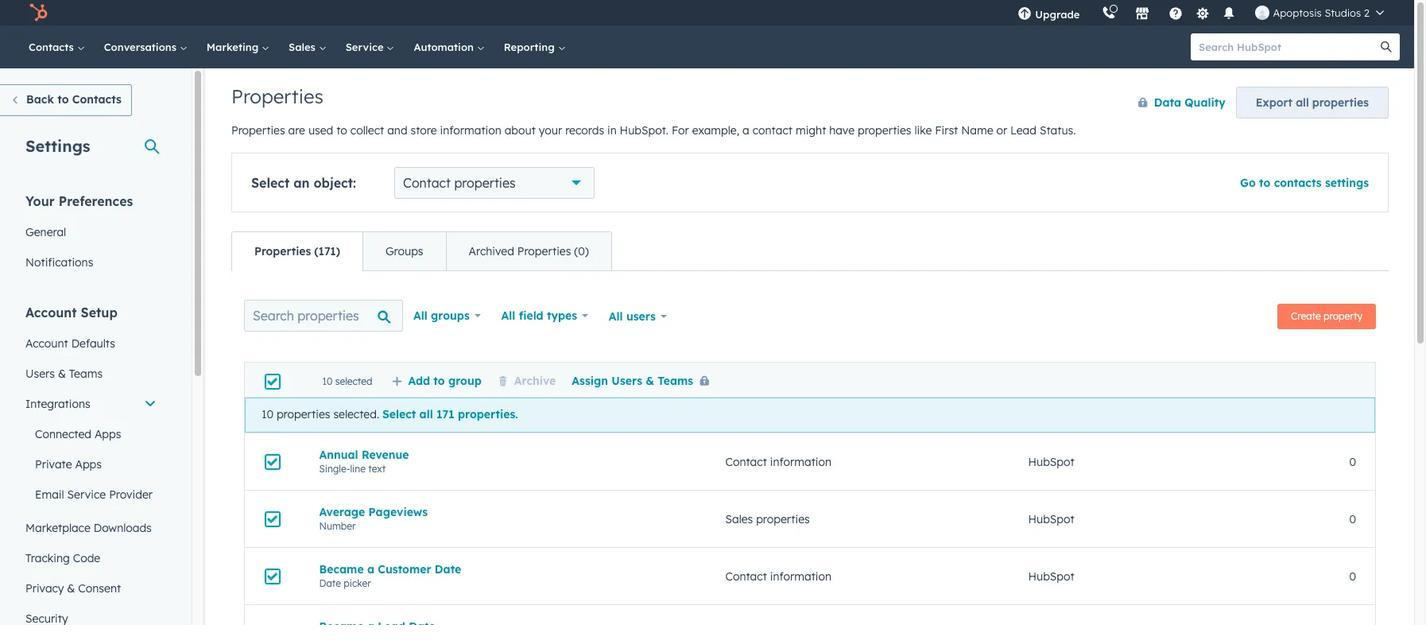 Task type: locate. For each thing, give the bounding box(es) containing it.
or
[[997, 123, 1008, 138]]

0 vertical spatial all
[[1297, 95, 1310, 110]]

properties for properties
[[231, 84, 324, 108]]

select left an
[[251, 175, 290, 191]]

select down the add
[[383, 407, 416, 422]]

properties for properties (171)
[[255, 244, 311, 258]]

settings image
[[1196, 7, 1210, 21]]

information up sales properties
[[771, 455, 832, 469]]

to right the add
[[434, 374, 445, 388]]

all left users
[[609, 309, 623, 324]]

all users button
[[599, 300, 677, 333]]

0 horizontal spatial sales
[[289, 41, 319, 53]]

field
[[519, 309, 544, 323]]

quality
[[1185, 95, 1226, 110]]

automation link
[[404, 25, 495, 68]]

selected
[[335, 375, 373, 387]]

1 vertical spatial date
[[319, 577, 341, 589]]

0 horizontal spatial all
[[414, 309, 428, 323]]

1 vertical spatial a
[[367, 562, 375, 576]]

1 vertical spatial information
[[771, 455, 832, 469]]

0 vertical spatial 10
[[323, 375, 333, 387]]

1 vertical spatial hubspot
[[1029, 512, 1075, 526]]

0 horizontal spatial users
[[25, 367, 55, 381]]

1 horizontal spatial &
[[67, 581, 75, 596]]

apps for private apps
[[75, 457, 102, 472]]

conversations
[[104, 41, 180, 53]]

2 vertical spatial 0
[[1350, 569, 1357, 583]]

2 vertical spatial contact
[[726, 569, 767, 583]]

to for back to contacts
[[57, 92, 69, 107]]

all groups
[[414, 309, 470, 323]]

a
[[743, 123, 750, 138], [367, 562, 375, 576]]

Search search field
[[244, 300, 403, 332]]

1 horizontal spatial service
[[346, 41, 387, 53]]

1 horizontal spatial all
[[502, 309, 516, 323]]

0 vertical spatial contact
[[403, 175, 451, 191]]

0 horizontal spatial 10
[[262, 407, 274, 422]]

to right go
[[1260, 176, 1271, 190]]

10 for 10 selected
[[323, 375, 333, 387]]

contact information
[[726, 455, 832, 469], [726, 569, 832, 583]]

export all properties
[[1257, 95, 1370, 110]]

users right assign
[[612, 374, 643, 388]]

users up integrations
[[25, 367, 55, 381]]

marketing
[[207, 41, 262, 53]]

0 horizontal spatial all
[[420, 407, 433, 422]]

1 horizontal spatial date
[[435, 562, 462, 576]]

create
[[1292, 310, 1322, 322]]

a left 'contact' on the top right of the page
[[743, 123, 750, 138]]

search image
[[1382, 41, 1393, 52]]

1 account from the top
[[25, 305, 77, 321]]

tab panel
[[231, 270, 1389, 625]]

users & teams link
[[16, 359, 166, 389]]

0 vertical spatial account
[[25, 305, 77, 321]]

0
[[1350, 455, 1357, 469], [1350, 512, 1357, 526], [1350, 569, 1357, 583]]

all inside button
[[1297, 95, 1310, 110]]

account up users & teams
[[25, 336, 68, 351]]

teams down the all users 'popup button'
[[658, 374, 694, 388]]

tara schultz image
[[1256, 6, 1271, 20]]

0 horizontal spatial &
[[58, 367, 66, 381]]

to right used
[[337, 123, 347, 138]]

1 horizontal spatial sales
[[726, 512, 753, 526]]

1 0 from the top
[[1350, 455, 1357, 469]]

contacts right back
[[72, 92, 122, 107]]

0 horizontal spatial select
[[251, 175, 290, 191]]

consent
[[78, 581, 121, 596]]

contact down store
[[403, 175, 451, 191]]

2 horizontal spatial &
[[646, 374, 655, 388]]

apoptosis
[[1274, 6, 1322, 19]]

menu containing apoptosis studios 2
[[1007, 0, 1396, 25]]

records
[[566, 123, 605, 138]]

3 hubspot from the top
[[1029, 569, 1075, 583]]

properties.
[[458, 407, 518, 422]]

calling icon button
[[1096, 2, 1123, 23]]

menu
[[1007, 0, 1396, 25]]

group
[[449, 374, 482, 388]]

properties inside "popup button"
[[454, 175, 516, 191]]

0 vertical spatial 0
[[1350, 455, 1357, 469]]

properties left (0) at the top of the page
[[518, 244, 571, 258]]

all left field
[[502, 309, 516, 323]]

properties for properties are used to collect and store information about your records in hubspot. for example, a contact might have properties like first name or lead status.
[[231, 123, 285, 138]]

setup
[[81, 305, 118, 321]]

service down private apps link
[[67, 488, 106, 502]]

your
[[25, 193, 55, 209]]

privacy & consent
[[25, 581, 121, 596]]

properties left the are
[[231, 123, 285, 138]]

0 vertical spatial contacts
[[29, 41, 77, 53]]

2 horizontal spatial all
[[609, 309, 623, 324]]

code
[[73, 551, 100, 566]]

contact information down sales properties
[[726, 569, 832, 583]]

service
[[346, 41, 387, 53], [67, 488, 106, 502]]

assign
[[572, 374, 608, 388]]

search button
[[1374, 33, 1401, 60]]

0 vertical spatial a
[[743, 123, 750, 138]]

& right assign
[[646, 374, 655, 388]]

archive button
[[498, 374, 556, 388]]

0 vertical spatial sales
[[289, 41, 319, 53]]

10 properties selected. select all 171 properties.
[[262, 407, 518, 422]]

2 vertical spatial information
[[771, 569, 832, 583]]

account for account setup
[[25, 305, 77, 321]]

annual revenue button
[[319, 447, 688, 462]]

about
[[505, 123, 536, 138]]

1 horizontal spatial 10
[[323, 375, 333, 387]]

3 0 from the top
[[1350, 569, 1357, 583]]

object:
[[314, 175, 356, 191]]

marketplace downloads link
[[16, 513, 166, 543]]

1 vertical spatial account
[[25, 336, 68, 351]]

0 horizontal spatial a
[[367, 562, 375, 576]]

used
[[309, 123, 334, 138]]

a inside became a customer date date picker
[[367, 562, 375, 576]]

archive
[[514, 374, 556, 388]]

contact up sales properties
[[726, 455, 767, 469]]

date down became
[[319, 577, 341, 589]]

select an object:
[[251, 175, 356, 191]]

help image
[[1170, 7, 1184, 21]]

status.
[[1040, 123, 1076, 138]]

apps down integrations button
[[95, 427, 121, 441]]

2 vertical spatial hubspot
[[1029, 569, 1075, 583]]

0 vertical spatial hubspot
[[1029, 455, 1075, 469]]

properties are used to collect and store information about your records in hubspot. for example, a contact might have properties like first name or lead status.
[[231, 123, 1076, 138]]

1 horizontal spatial a
[[743, 123, 750, 138]]

contact information for became a customer date
[[726, 569, 832, 583]]

information
[[440, 123, 502, 138], [771, 455, 832, 469], [771, 569, 832, 583]]

teams up integrations button
[[69, 367, 103, 381]]

1 vertical spatial contacts
[[72, 92, 122, 107]]

1 contact information from the top
[[726, 455, 832, 469]]

apps down connected apps link
[[75, 457, 102, 472]]

all left the groups
[[414, 309, 428, 323]]

0 vertical spatial service
[[346, 41, 387, 53]]

1 vertical spatial apps
[[75, 457, 102, 472]]

contact
[[753, 123, 793, 138]]

service inside account setup element
[[67, 488, 106, 502]]

properties left "(171)"
[[255, 244, 311, 258]]

for
[[672, 123, 689, 138]]

information down sales properties
[[771, 569, 832, 583]]

users & teams
[[25, 367, 103, 381]]

all users
[[609, 309, 656, 324]]

account up "account defaults"
[[25, 305, 77, 321]]

0 horizontal spatial service
[[67, 488, 106, 502]]

became a customer date button
[[319, 562, 688, 576]]

calling icon image
[[1103, 6, 1117, 21]]

1 vertical spatial service
[[67, 488, 106, 502]]

lead
[[1011, 123, 1037, 138]]

archived properties (0)
[[469, 244, 589, 258]]

marketing link
[[197, 25, 279, 68]]

date right customer
[[435, 562, 462, 576]]

0 vertical spatial apps
[[95, 427, 121, 441]]

back to contacts
[[26, 92, 122, 107]]

hubspot image
[[29, 3, 48, 22]]

information for became a customer date
[[771, 569, 832, 583]]

all inside 'popup button'
[[609, 309, 623, 324]]

menu item
[[1092, 0, 1095, 25]]

1 vertical spatial 0
[[1350, 512, 1357, 526]]

apoptosis studios 2
[[1274, 6, 1370, 19]]

1 hubspot from the top
[[1029, 455, 1075, 469]]

apps
[[95, 427, 121, 441], [75, 457, 102, 472]]

store
[[411, 123, 437, 138]]

account defaults link
[[16, 328, 166, 359]]

1 horizontal spatial select
[[383, 407, 416, 422]]

contacts inside contacts 'link'
[[29, 41, 77, 53]]

2 account from the top
[[25, 336, 68, 351]]

archived
[[469, 244, 514, 258]]

tab panel containing all groups
[[231, 270, 1389, 625]]

all groups button
[[403, 300, 491, 332]]

all right export
[[1297, 95, 1310, 110]]

automation
[[414, 41, 477, 53]]

contact information up sales properties
[[726, 455, 832, 469]]

text
[[368, 463, 386, 474]]

1 vertical spatial all
[[420, 407, 433, 422]]

service right sales link
[[346, 41, 387, 53]]

all for all users
[[609, 309, 623, 324]]

contact for annual revenue
[[726, 455, 767, 469]]

0 horizontal spatial teams
[[69, 367, 103, 381]]

email service provider
[[35, 488, 153, 502]]

sales for sales
[[289, 41, 319, 53]]

1 horizontal spatial all
[[1297, 95, 1310, 110]]

1 vertical spatial sales
[[726, 512, 753, 526]]

private apps link
[[16, 449, 166, 480]]

information right store
[[440, 123, 502, 138]]

contact
[[403, 175, 451, 191], [726, 455, 767, 469], [726, 569, 767, 583]]

all left 171 at the bottom left of page
[[420, 407, 433, 422]]

2 contact information from the top
[[726, 569, 832, 583]]

0 vertical spatial select
[[251, 175, 290, 191]]

contacts down hubspot link
[[29, 41, 77, 53]]

annual revenue single-line text
[[319, 447, 409, 474]]

account setup element
[[16, 304, 166, 625]]

to right back
[[57, 92, 69, 107]]

all
[[1297, 95, 1310, 110], [420, 407, 433, 422]]

types
[[547, 309, 577, 323]]

contact down sales properties
[[726, 569, 767, 583]]

data quality button
[[1122, 87, 1227, 119]]

& up integrations
[[58, 367, 66, 381]]

export
[[1257, 95, 1293, 110]]

& right "privacy"
[[67, 581, 75, 596]]

1 vertical spatial contact
[[726, 455, 767, 469]]

properties up the are
[[231, 84, 324, 108]]

0 vertical spatial contact information
[[726, 455, 832, 469]]

1 vertical spatial 10
[[262, 407, 274, 422]]

a up picker
[[367, 562, 375, 576]]

data quality
[[1155, 95, 1226, 110]]

1 vertical spatial contact information
[[726, 569, 832, 583]]

marketplace downloads
[[25, 521, 152, 535]]

contacts link
[[19, 25, 94, 68]]

and
[[387, 123, 408, 138]]

tab list
[[231, 231, 612, 271]]



Task type: vqa. For each thing, say whether or not it's contained in the screenshot.
Security link
no



Task type: describe. For each thing, give the bounding box(es) containing it.
average pageviews number
[[319, 505, 428, 532]]

like
[[915, 123, 932, 138]]

email
[[35, 488, 64, 502]]

are
[[288, 123, 305, 138]]

2
[[1365, 6, 1370, 19]]

connected
[[35, 427, 91, 441]]

users
[[627, 309, 656, 324]]

properties for sales properties
[[757, 512, 810, 526]]

might
[[796, 123, 827, 138]]

email service provider link
[[16, 480, 166, 510]]

have
[[830, 123, 855, 138]]

users inside account setup element
[[25, 367, 55, 381]]

properties inside button
[[1313, 95, 1370, 110]]

became a customer date date picker
[[319, 562, 462, 589]]

sales for sales properties
[[726, 512, 753, 526]]

to for go to contacts settings
[[1260, 176, 1271, 190]]

picker
[[344, 577, 371, 589]]

go
[[1241, 176, 1256, 190]]

reporting
[[504, 41, 558, 53]]

revenue
[[362, 447, 409, 462]]

tracking code link
[[16, 543, 166, 573]]

contact information for annual revenue
[[726, 455, 832, 469]]

2 0 from the top
[[1350, 512, 1357, 526]]

contact properties
[[403, 175, 516, 191]]

0 vertical spatial information
[[440, 123, 502, 138]]

general
[[25, 225, 66, 239]]

single-
[[319, 463, 350, 474]]

conversations link
[[94, 25, 197, 68]]

service link
[[336, 25, 404, 68]]

settings
[[1326, 176, 1370, 190]]

notifications
[[25, 255, 93, 270]]

account for account defaults
[[25, 336, 68, 351]]

0 for line
[[1350, 455, 1357, 469]]

tab list containing properties (171)
[[231, 231, 612, 271]]

0 vertical spatial date
[[435, 562, 462, 576]]

0 for date
[[1350, 569, 1357, 583]]

back
[[26, 92, 54, 107]]

1 horizontal spatial users
[[612, 374, 643, 388]]

all field types button
[[491, 300, 599, 332]]

selected.
[[334, 407, 379, 422]]

all inside tab panel
[[420, 407, 433, 422]]

hubspot for line
[[1029, 455, 1075, 469]]

archived properties (0) link
[[446, 232, 612, 270]]

all field types
[[502, 309, 577, 323]]

contacts inside back to contacts link
[[72, 92, 122, 107]]

average pageviews button
[[319, 505, 688, 519]]

provider
[[109, 488, 153, 502]]

integrations button
[[16, 389, 166, 419]]

back to contacts link
[[0, 84, 132, 116]]

apoptosis studios 2 button
[[1247, 0, 1394, 25]]

all for all groups
[[414, 309, 428, 323]]

2 hubspot from the top
[[1029, 512, 1075, 526]]

account setup
[[25, 305, 118, 321]]

apps for connected apps
[[95, 427, 121, 441]]

1 horizontal spatial teams
[[658, 374, 694, 388]]

Search HubSpot search field
[[1191, 33, 1386, 60]]

to for add to group
[[434, 374, 445, 388]]

add to group button
[[392, 374, 482, 388]]

1 vertical spatial select
[[383, 407, 416, 422]]

privacy
[[25, 581, 64, 596]]

your
[[539, 123, 562, 138]]

hubspot link
[[19, 3, 60, 22]]

0 horizontal spatial date
[[319, 577, 341, 589]]

connected apps
[[35, 427, 121, 441]]

customer
[[378, 562, 432, 576]]

groups
[[431, 309, 470, 323]]

reporting link
[[495, 25, 575, 68]]

pageviews
[[369, 505, 428, 519]]

notifications button
[[1216, 0, 1244, 25]]

average
[[319, 505, 365, 519]]

10 for 10 properties selected. select all 171 properties.
[[262, 407, 274, 422]]

help button
[[1163, 0, 1190, 25]]

assign users & teams
[[572, 374, 694, 388]]

general link
[[16, 217, 166, 247]]

marketplace
[[25, 521, 91, 535]]

(171)
[[314, 244, 340, 258]]

& for consent
[[67, 581, 75, 596]]

notifications image
[[1223, 7, 1237, 21]]

data
[[1155, 95, 1182, 110]]

private
[[35, 457, 72, 472]]

teams inside account setup element
[[69, 367, 103, 381]]

marketplaces image
[[1136, 7, 1150, 21]]

integrations
[[25, 397, 90, 411]]

information for annual revenue
[[771, 455, 832, 469]]

contact properties button
[[395, 167, 595, 199]]

your preferences element
[[16, 192, 166, 278]]

studios
[[1325, 6, 1362, 19]]

groups
[[386, 244, 424, 258]]

sales properties
[[726, 512, 810, 526]]

contact inside "popup button"
[[403, 175, 451, 191]]

select all 171 properties. button
[[383, 407, 518, 423]]

annual
[[319, 447, 358, 462]]

in
[[608, 123, 617, 138]]

private apps
[[35, 457, 102, 472]]

hubspot for date
[[1029, 569, 1075, 583]]

& for teams
[[58, 367, 66, 381]]

settings
[[25, 136, 90, 156]]

tracking
[[25, 551, 70, 566]]

properties for contact properties
[[454, 175, 516, 191]]

groups link
[[363, 232, 446, 270]]

sales link
[[279, 25, 336, 68]]

became
[[319, 562, 364, 576]]

contact for became a customer date
[[726, 569, 767, 583]]

tracking code
[[25, 551, 100, 566]]

all for all field types
[[502, 309, 516, 323]]

hubspot.
[[620, 123, 669, 138]]

upgrade image
[[1018, 7, 1033, 21]]

settings link
[[1193, 4, 1213, 21]]

assign users & teams button
[[572, 374, 716, 388]]

properties for 10 properties selected. select all 171 properties.
[[277, 407, 330, 422]]



